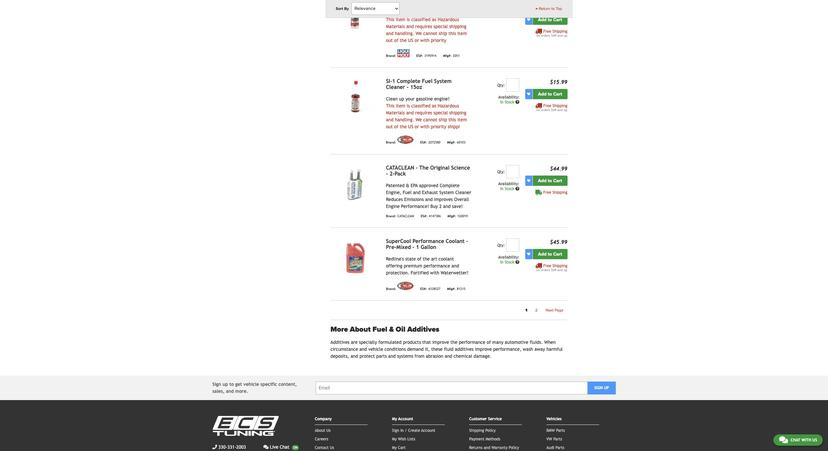 Task type: vqa. For each thing, say whether or not it's contained in the screenshot.
Availability: for $45.99
yes



Task type: locate. For each thing, give the bounding box(es) containing it.
0 vertical spatial redline - corporate logo image
[[398, 135, 414, 144]]

3 in stock from the top
[[500, 260, 516, 265]]

damage.
[[474, 354, 492, 359]]

0 vertical spatial classified
[[411, 17, 431, 22]]

es#: left 4147386
[[421, 214, 428, 218]]

0 vertical spatial complete
[[397, 78, 421, 84]]

2 vertical spatial us
[[330, 446, 334, 450]]

parts for bmw parts
[[556, 428, 565, 433]]

0 vertical spatial or
[[415, 38, 419, 43]]

orders down '$45.99'
[[541, 268, 550, 272]]

redline - corporate logo image
[[398, 135, 414, 144], [398, 282, 414, 290]]

to
[[398, 3, 402, 8], [552, 6, 555, 11], [548, 17, 552, 22], [548, 91, 552, 97], [548, 178, 552, 183], [548, 251, 552, 257], [230, 382, 234, 387]]

2 or from the top
[[415, 124, 419, 129]]

es#: left 3195914
[[416, 54, 423, 58]]

mfg#: left 60103
[[447, 141, 456, 144]]

of inside clean up your gasoline engine! this item is classified as hazardous materials and requires special shipping and handling. we cannot ship this item out of the us or with priority shippi
[[394, 124, 399, 129]]

parts for audi parts
[[556, 446, 565, 450]]

cart down $15.99
[[553, 91, 562, 97]]

wash
[[523, 347, 533, 352]]

free for $45.99
[[544, 264, 552, 268]]

0 vertical spatial this
[[449, 31, 456, 36]]

2 qty: from the top
[[498, 170, 505, 174]]

0 horizontal spatial account
[[398, 417, 413, 421]]

& left epa
[[406, 183, 409, 188]]

by
[[344, 6, 349, 11]]

15oz
[[410, 84, 422, 90]]

1 vertical spatial improve
[[475, 347, 492, 352]]

free down $15.99
[[544, 103, 552, 108]]

abrasion
[[426, 354, 443, 359]]

free shipping on orders $49 and up down '$45.99'
[[537, 264, 568, 272]]

1 free shipping on orders $49 and up from the top
[[537, 29, 568, 37]]

sign
[[212, 382, 221, 387], [595, 386, 603, 390], [392, 428, 399, 433]]

handling. down clean
[[395, 117, 414, 122]]

3 $49 from the top
[[551, 268, 557, 272]]

paginated product list navigation navigation
[[331, 306, 568, 314]]

3 stock from the top
[[505, 260, 514, 265]]

add to cart for $15.99
[[538, 91, 562, 97]]

1 this from the top
[[449, 31, 456, 36]]

1 question circle image from the top
[[516, 187, 520, 191]]

1 vertical spatial materials
[[386, 110, 405, 115]]

0 horizontal spatial cleaner
[[386, 84, 405, 90]]

2 redline - corporate logo image from the top
[[398, 282, 414, 290]]

improve up these
[[433, 340, 449, 345]]

0 vertical spatial us
[[327, 428, 331, 433]]

1 horizontal spatial additives
[[407, 325, 439, 334]]

3 add from the top
[[538, 178, 547, 183]]

- left 15oz
[[407, 84, 409, 90]]

question circle image for $45.99
[[516, 260, 520, 264]]

0 horizontal spatial performance
[[424, 263, 450, 269]]

1 availability: from the top
[[498, 95, 520, 99]]

1 special from the top
[[434, 24, 448, 29]]

out inside clean up your gasoline engine! this item is classified as hazardous materials and requires special shipping and handling. we cannot ship this item out of the us or with priority shippi
[[386, 124, 393, 129]]

1 add to cart from the top
[[538, 17, 562, 22]]

returns and warranty policy
[[469, 446, 519, 450]]

complete up improves
[[440, 183, 460, 188]]

0 vertical spatial priority
[[431, 38, 447, 43]]

cart for $44.99
[[553, 178, 562, 183]]

3 orders from the top
[[541, 268, 550, 272]]

sign inside sign up to get vehicle specific content, sales, and more.
[[212, 382, 221, 387]]

cataclean up patented
[[386, 165, 414, 171]]

brand: up 2-
[[386, 141, 396, 144]]

2 handling. from the top
[[395, 117, 414, 122]]

we inside used to clean out your cooling system and restore efficiency this item is classified as hazardous materials and requires special shipping and handling. we cannot ship this item out of the us or with priority
[[416, 31, 422, 36]]

performance for premium
[[424, 263, 450, 269]]

1 vertical spatial system
[[440, 190, 454, 195]]

fuel inside si-1 complete fuel system cleaner - 15oz
[[422, 78, 433, 84]]

3 brand: from the top
[[386, 214, 396, 218]]

my for my cart
[[392, 446, 397, 450]]

reduces
[[386, 197, 403, 202]]

0 horizontal spatial additives
[[331, 340, 350, 345]]

mfg#: left 81215
[[447, 287, 456, 291]]

return to top
[[538, 6, 562, 11]]

of right state
[[417, 256, 422, 262]]

fuel up the emissions
[[403, 190, 412, 195]]

1 vertical spatial qty:
[[498, 170, 505, 174]]

it,
[[425, 347, 430, 352]]

my down my wish lists
[[392, 446, 397, 450]]

0 vertical spatial system
[[434, 78, 452, 84]]

3 qty: from the top
[[498, 243, 505, 248]]

sign for sign up to get vehicle specific content, sales, and more.
[[212, 382, 221, 387]]

ecs tuning image
[[212, 416, 279, 436]]

add for $45.99
[[538, 251, 547, 257]]

shipping inside used to clean out your cooling system and restore efficiency this item is classified as hazardous materials and requires special shipping and handling. we cannot ship this item out of the us or with priority
[[449, 24, 467, 29]]

system inside patented & epa approved complete engine, fuel and exhaust system cleaner reduces emissions and improves overall engine performance! buy 2 and save!
[[440, 190, 454, 195]]

to left top
[[552, 6, 555, 11]]

question circle image
[[516, 187, 520, 191], [516, 260, 520, 264]]

1 vertical spatial orders
[[541, 108, 550, 112]]

0 horizontal spatial improve
[[433, 340, 449, 345]]

item down the restore
[[396, 17, 405, 22]]

add to cart for $45.99
[[538, 251, 562, 257]]

$49 down '$45.99'
[[551, 268, 557, 272]]

shipping inside clean up your gasoline engine! this item is classified as hazardous materials and requires special shipping and handling. we cannot ship this item out of the us or with priority shippi
[[449, 110, 467, 115]]

priority left shippi
[[431, 124, 447, 129]]

0 vertical spatial question circle image
[[516, 187, 520, 191]]

free down $44.99
[[544, 190, 552, 195]]

1 classified from the top
[[411, 17, 431, 22]]

3 availability: from the top
[[498, 255, 520, 260]]

0 vertical spatial this
[[386, 17, 395, 22]]

fuel
[[422, 78, 433, 84], [403, 190, 412, 195], [373, 325, 387, 334]]

1 vertical spatial hazardous
[[438, 103, 459, 108]]

this up mfg#: 2051
[[449, 31, 456, 36]]

sales,
[[212, 389, 225, 394]]

Email email field
[[316, 382, 588, 394]]

-
[[407, 84, 409, 90], [416, 165, 418, 171], [386, 171, 388, 177], [466, 238, 468, 244], [413, 244, 415, 250]]

us
[[408, 38, 414, 43], [408, 124, 414, 129]]

cleaner
[[386, 84, 405, 90], [456, 190, 471, 195]]

1 left 'gallon'
[[416, 244, 419, 250]]

redline - corporate logo image for mixed
[[398, 282, 414, 290]]

handling. inside used to clean out your cooling system and restore efficiency this item is classified as hazardous materials and requires special shipping and handling. we cannot ship this item out of the us or with priority
[[395, 31, 414, 36]]

es#: 3195914
[[416, 54, 437, 58]]

1 inside paginated product list navigation navigation
[[526, 308, 528, 312]]

add to wish list image for $45.99
[[527, 252, 531, 256]]

1 my from the top
[[392, 417, 397, 421]]

2 classified from the top
[[411, 103, 431, 108]]

is down the restore
[[407, 17, 410, 22]]

and inside sign up to get vehicle specific content, sales, and more.
[[226, 389, 234, 394]]

2 as from the top
[[432, 103, 436, 108]]

1 vertical spatial free shipping on orders $49 and up
[[537, 103, 568, 112]]

and inside redline's state of the art coolant offering premium performance and protection. fortified with waterwetter!
[[452, 263, 459, 269]]

3 on from the top
[[537, 268, 540, 272]]

1 vertical spatial add to wish list image
[[527, 179, 531, 182]]

4 free from the top
[[544, 264, 552, 268]]

2 link
[[532, 306, 542, 314]]

cleaner inside si-1 complete fuel system cleaner - 15oz
[[386, 84, 405, 90]]

2 this from the top
[[449, 117, 456, 122]]

redline - corporate logo image down protection. on the left of page
[[398, 282, 414, 290]]

0 vertical spatial materials
[[386, 24, 405, 29]]

cleaner inside patented & epa approved complete engine, fuel and exhaust system cleaner reduces emissions and improves overall engine performance! buy 2 and save!
[[456, 190, 471, 195]]

next page link
[[542, 306, 568, 314]]

add to cart button for $15.99
[[533, 89, 568, 99]]

es#3195914 - 2051 - radiator cleaner - 300ml - used to clean out your cooling system and restore efficiency - liqui-moly - audi bmw volkswagen mercedes benz mini image
[[331, 0, 381, 29]]

your down 15oz
[[406, 96, 415, 101]]

parts right audi
[[556, 446, 565, 450]]

0 vertical spatial cannot
[[423, 31, 438, 36]]

performance for the
[[459, 340, 486, 345]]

$49 down $15.99
[[551, 108, 557, 112]]

- right coolant
[[466, 238, 468, 244]]

2 right buy
[[439, 204, 442, 209]]

3 add to cart button from the top
[[533, 176, 568, 186]]

returns
[[469, 446, 483, 450]]

hazardous inside clean up your gasoline engine! this item is classified as hazardous materials and requires special shipping and handling. we cannot ship this item out of the us or with priority shippi
[[438, 103, 459, 108]]

1 $49 from the top
[[551, 34, 557, 37]]

mfg#: 60103
[[447, 141, 466, 144]]

policy right warranty
[[509, 446, 519, 450]]

add to wish list image
[[527, 92, 531, 96], [527, 179, 531, 182], [527, 252, 531, 256]]

0 horizontal spatial chat
[[280, 445, 289, 450]]

availability: for $45.99
[[498, 255, 520, 260]]

2 add to wish list image from the top
[[527, 179, 531, 182]]

special inside clean up your gasoline engine! this item is classified as hazardous materials and requires special shipping and handling. we cannot ship this item out of the us or with priority shippi
[[434, 110, 448, 115]]

0 vertical spatial 1
[[392, 78, 395, 84]]

1 vertical spatial priority
[[431, 124, 447, 129]]

this up shippi
[[449, 117, 456, 122]]

chat
[[791, 438, 801, 442], [280, 445, 289, 450]]

chat right comments image
[[791, 438, 801, 442]]

2 vertical spatial on
[[537, 268, 540, 272]]

engine!
[[434, 96, 450, 101]]

1 vertical spatial cleaner
[[456, 190, 471, 195]]

1 horizontal spatial 1
[[416, 244, 419, 250]]

my for my account
[[392, 417, 397, 421]]

2 vertical spatial my
[[392, 446, 397, 450]]

1 horizontal spatial chat
[[791, 438, 801, 442]]

is inside clean up your gasoline engine! this item is classified as hazardous materials and requires special shipping and handling. we cannot ship this item out of the us or with priority shippi
[[407, 103, 410, 108]]

top
[[556, 6, 562, 11]]

free for $15.99
[[544, 103, 552, 108]]

in stock for $15.99
[[500, 100, 516, 104]]

handling.
[[395, 31, 414, 36], [395, 117, 414, 122]]

classified inside used to clean out your cooling system and restore efficiency this item is classified as hazardous materials and requires special shipping and handling. we cannot ship this item out of the us or with priority
[[411, 17, 431, 22]]

shipping for $15.99
[[553, 103, 568, 108]]

cart down wish
[[398, 446, 406, 450]]

1 priority from the top
[[431, 38, 447, 43]]

es#:
[[416, 54, 423, 58], [420, 141, 427, 144], [421, 214, 428, 218], [420, 287, 427, 291]]

1 we from the top
[[416, 31, 422, 36]]

the inside used to clean out your cooling system and restore efficiency this item is classified as hazardous materials and requires special shipping and handling. we cannot ship this item out of the us or with priority
[[400, 38, 407, 43]]

cart down top
[[553, 17, 562, 22]]

1 redline - corporate logo image from the top
[[398, 135, 414, 144]]

1 horizontal spatial policy
[[509, 446, 519, 450]]

3 free shipping on orders $49 and up from the top
[[537, 264, 568, 272]]

1 vertical spatial us
[[813, 438, 817, 442]]

materials down clean
[[386, 110, 405, 115]]

cataclean down performance! at the top of the page
[[398, 214, 414, 218]]

3 add to cart from the top
[[538, 178, 562, 183]]

free shipping on orders $49 and up for $7.75
[[537, 29, 568, 37]]

2 question circle image from the top
[[516, 260, 520, 264]]

we down gasoline
[[416, 117, 422, 122]]

add to cart up free shipping
[[538, 178, 562, 183]]

2 on from the top
[[537, 108, 540, 112]]

- left 2-
[[386, 171, 388, 177]]

science
[[451, 165, 470, 171]]

2 orders from the top
[[541, 108, 550, 112]]

$49 down return to top
[[551, 34, 557, 37]]

1 vertical spatial additives
[[331, 340, 350, 345]]

2 availability: from the top
[[498, 181, 520, 186]]

coolant
[[446, 238, 465, 244]]

0 vertical spatial free shipping on orders $49 and up
[[537, 29, 568, 37]]

us right contact
[[330, 446, 334, 450]]

to left get
[[230, 382, 234, 387]]

1 horizontal spatial fuel
[[403, 190, 412, 195]]

add to cart button down '$45.99'
[[533, 249, 568, 259]]

policy
[[486, 428, 496, 433], [509, 446, 519, 450]]

as down engine!
[[432, 103, 436, 108]]

0 vertical spatial out
[[416, 3, 423, 8]]

bmw
[[547, 428, 555, 433]]

1 materials from the top
[[386, 24, 405, 29]]

special inside used to clean out your cooling system and restore efficiency this item is classified as hazardous materials and requires special shipping and handling. we cannot ship this item out of the us or with priority
[[434, 24, 448, 29]]

additives up that
[[407, 325, 439, 334]]

qty:
[[498, 83, 505, 88], [498, 170, 505, 174], [498, 243, 505, 248]]

0 vertical spatial shipping
[[449, 24, 467, 29]]

on
[[537, 34, 540, 37], [537, 108, 540, 112], [537, 268, 540, 272]]

additives inside "additives are specially formulated products that improve the performance of many automotive fluids. when circumstance and vehicle conditions demand it, these fluid additives improve performance, wash away harmful deposits, and protect parts and systems from abrasion and chemical damage."
[[331, 340, 350, 345]]

2 vertical spatial parts
[[556, 446, 565, 450]]

2 vertical spatial stock
[[505, 260, 514, 265]]

that
[[422, 340, 431, 345]]

shipping up shippi
[[449, 110, 467, 115]]

$7.75
[[553, 5, 568, 11]]

fuel up gasoline
[[422, 78, 433, 84]]

my wish lists
[[392, 437, 416, 442]]

1 vertical spatial stock
[[505, 186, 514, 191]]

we down efficiency
[[416, 31, 422, 36]]

free down return to top link
[[544, 29, 552, 34]]

ship down engine!
[[439, 117, 447, 122]]

0 vertical spatial $49
[[551, 34, 557, 37]]

add to cart button for $7.75
[[533, 14, 568, 25]]

0 vertical spatial ship
[[439, 31, 447, 36]]

2 add to cart button from the top
[[533, 89, 568, 99]]

deposits,
[[331, 354, 349, 359]]

brand: for es#: 4338527
[[386, 287, 396, 291]]

stock
[[505, 100, 514, 104], [505, 186, 514, 191], [505, 260, 514, 265]]

careers
[[315, 437, 328, 442]]

1 vertical spatial your
[[406, 96, 415, 101]]

cleaner up overall
[[456, 190, 471, 195]]

materials down the restore
[[386, 24, 405, 29]]

1 as from the top
[[432, 17, 436, 22]]

1 hazardous from the top
[[438, 17, 459, 22]]

page
[[555, 308, 564, 312]]

in stock
[[500, 100, 516, 104], [500, 186, 516, 191], [500, 260, 516, 265]]

complete
[[397, 78, 421, 84], [440, 183, 460, 188]]

1 on from the top
[[537, 34, 540, 37]]

add to cart button down return to top
[[533, 14, 568, 25]]

0 vertical spatial &
[[406, 183, 409, 188]]

buy
[[431, 204, 438, 209]]

None number field
[[506, 0, 520, 4], [506, 78, 520, 92], [506, 165, 520, 178], [506, 238, 520, 252], [506, 0, 520, 4], [506, 78, 520, 92], [506, 165, 520, 178], [506, 238, 520, 252]]

2 hazardous from the top
[[438, 103, 459, 108]]

this inside clean up your gasoline engine! this item is classified as hazardous materials and requires special shipping and handling. we cannot ship this item out of the us or with priority shippi
[[386, 103, 395, 108]]

0 vertical spatial as
[[432, 17, 436, 22]]

of down clean
[[394, 124, 399, 129]]

chemical
[[454, 354, 472, 359]]

sign up
[[595, 386, 609, 390]]

free shipping on orders $49 and up for $15.99
[[537, 103, 568, 112]]

2 in stock from the top
[[500, 186, 516, 191]]

1 horizontal spatial 2
[[536, 308, 538, 312]]

4 add to cart button from the top
[[533, 249, 568, 259]]

0 horizontal spatial complete
[[397, 78, 421, 84]]

question circle image for $44.99
[[516, 187, 520, 191]]

$49 for $45.99
[[551, 268, 557, 272]]

mixed
[[397, 244, 411, 250]]

engine
[[386, 204, 400, 209]]

to inside used to clean out your cooling system and restore efficiency this item is classified as hazardous materials and requires special shipping and handling. we cannot ship this item out of the us or with priority
[[398, 3, 402, 8]]

priority inside clean up your gasoline engine! this item is classified as hazardous materials and requires special shipping and handling. we cannot ship this item out of the us or with priority shippi
[[431, 124, 447, 129]]

return
[[539, 6, 551, 11]]

shipping down $44.99
[[553, 190, 568, 195]]

up inside clean up your gasoline engine! this item is classified as hazardous materials and requires special shipping and handling. we cannot ship this item out of the us or with priority shippi
[[399, 96, 404, 101]]

products
[[403, 340, 421, 345]]

0 vertical spatial cleaner
[[386, 84, 405, 90]]

0 vertical spatial qty:
[[498, 83, 505, 88]]

used
[[386, 3, 396, 8]]

in for si-1 complete fuel system cleaner - 15oz
[[500, 100, 504, 104]]

2 priority from the top
[[431, 124, 447, 129]]

1 up clean
[[392, 78, 395, 84]]

improve up "damage."
[[475, 347, 492, 352]]

more
[[331, 325, 348, 334]]

1 vertical spatial performance
[[459, 340, 486, 345]]

0 vertical spatial performance
[[424, 263, 450, 269]]

as inside clean up your gasoline engine! this item is classified as hazardous materials and requires special shipping and handling. we cannot ship this item out of the us or with priority shippi
[[432, 103, 436, 108]]

2 vertical spatial fuel
[[373, 325, 387, 334]]

requires inside used to clean out your cooling system and restore efficiency this item is classified as hazardous materials and requires special shipping and handling. we cannot ship this item out of the us or with priority
[[415, 24, 432, 29]]

of
[[394, 38, 399, 43], [394, 124, 399, 129], [417, 256, 422, 262], [487, 340, 491, 345]]

in for cataclean - the original science - 2-pack
[[500, 186, 504, 191]]

chat right live
[[280, 445, 289, 450]]

add to cart for $7.75
[[538, 17, 562, 22]]

2 add to cart from the top
[[538, 91, 562, 97]]

redline - corporate logo image left 'es#: 2072580' at the right top of page
[[398, 135, 414, 144]]

0 horizontal spatial sign
[[212, 382, 221, 387]]

performance inside redline's state of the art coolant offering premium performance and protection. fortified with waterwetter!
[[424, 263, 450, 269]]

es#: for es#: 2072580
[[420, 141, 427, 144]]

shipping
[[449, 24, 467, 29], [449, 110, 467, 115]]

1 vertical spatial account
[[421, 428, 436, 433]]

1 ship from the top
[[439, 31, 447, 36]]

0 vertical spatial on
[[537, 34, 540, 37]]

2 ship from the top
[[439, 117, 447, 122]]

2 shipping from the top
[[449, 110, 467, 115]]

stock for $15.99
[[505, 100, 514, 104]]

to down $15.99
[[548, 91, 552, 97]]

4 add from the top
[[538, 251, 547, 257]]

complete right si-
[[397, 78, 421, 84]]

2 special from the top
[[434, 110, 448, 115]]

2 we from the top
[[416, 117, 422, 122]]

special down engine!
[[434, 110, 448, 115]]

free shipping on orders $49 and up down return to top
[[537, 29, 568, 37]]

of up liqui-moly - corporate logo
[[394, 38, 399, 43]]

$44.99
[[550, 166, 568, 172]]

performance inside "additives are specially formulated products that improve the performance of many automotive fluids. when circumstance and vehicle conditions demand it, these fluid additives improve performance, wash away harmful deposits, and protect parts and systems from abrasion and chemical damage."
[[459, 340, 486, 345]]

2 free from the top
[[544, 103, 552, 108]]

sign inside button
[[595, 386, 603, 390]]

1 vertical spatial we
[[416, 117, 422, 122]]

fuel up formulated
[[373, 325, 387, 334]]

1 inside si-1 complete fuel system cleaner - 15oz
[[392, 78, 395, 84]]

2 $49 from the top
[[551, 108, 557, 112]]

shipping down the "system"
[[449, 24, 467, 29]]

1 vertical spatial requires
[[415, 110, 432, 115]]

2 materials from the top
[[386, 110, 405, 115]]

with down art
[[430, 270, 439, 275]]

ship up mfg#: 2051
[[439, 31, 447, 36]]

shipping policy link
[[469, 428, 496, 433]]

2 my from the top
[[392, 437, 397, 442]]

us inside used to clean out your cooling system and restore efficiency this item is classified as hazardous materials and requires special shipping and handling. we cannot ship this item out of the us or with priority
[[408, 38, 414, 43]]

my wish lists link
[[392, 437, 416, 442]]

hazardous down cooling
[[438, 17, 459, 22]]

emissions
[[404, 197, 424, 202]]

2 vertical spatial free shipping on orders $49 and up
[[537, 264, 568, 272]]

to down '$45.99'
[[548, 251, 552, 257]]

add to cart down '$45.99'
[[538, 251, 562, 257]]

your inside clean up your gasoline engine! this item is classified as hazardous materials and requires special shipping and handling. we cannot ship this item out of the us or with priority shippi
[[406, 96, 415, 101]]

add to cart button for $44.99
[[533, 176, 568, 186]]

1 free from the top
[[544, 29, 552, 34]]

cart down $44.99
[[553, 178, 562, 183]]

us inside clean up your gasoline engine! this item is classified as hazardous materials and requires special shipping and handling. we cannot ship this item out of the us or with priority shippi
[[408, 124, 414, 129]]

1 vertical spatial in stock
[[500, 186, 516, 191]]

2 free shipping on orders $49 and up from the top
[[537, 103, 568, 112]]

vw parts
[[547, 437, 562, 442]]

item up 2051
[[458, 31, 467, 36]]

materials inside used to clean out your cooling system and restore efficiency this item is classified as hazardous materials and requires special shipping and handling. we cannot ship this item out of the us or with priority
[[386, 24, 405, 29]]

oil
[[396, 325, 406, 334]]

1 orders from the top
[[541, 34, 550, 37]]

your
[[424, 3, 433, 8], [406, 96, 415, 101]]

1 vertical spatial complete
[[440, 183, 460, 188]]

1 horizontal spatial complete
[[440, 183, 460, 188]]

protection.
[[386, 270, 410, 275]]

1 stock from the top
[[505, 100, 514, 104]]

add to cart button up free shipping
[[533, 176, 568, 186]]

2 horizontal spatial fuel
[[422, 78, 433, 84]]

2 vertical spatial qty:
[[498, 243, 505, 248]]

1 vertical spatial vehicle
[[244, 382, 259, 387]]

2 vertical spatial availability:
[[498, 255, 520, 260]]

shipping
[[553, 29, 568, 34], [553, 103, 568, 108], [553, 190, 568, 195], [553, 264, 568, 268], [469, 428, 484, 433]]

live chat
[[270, 445, 289, 450]]

add to cart down $15.99
[[538, 91, 562, 97]]

qty: for cataclean - the original science - 2-pack
[[498, 170, 505, 174]]

1 horizontal spatial about
[[350, 325, 371, 334]]

1 horizontal spatial cleaner
[[456, 190, 471, 195]]

1 left the 2 "link"
[[526, 308, 528, 312]]

3 add to wish list image from the top
[[527, 252, 531, 256]]

&
[[406, 183, 409, 188], [389, 325, 394, 334]]

0 vertical spatial fuel
[[422, 78, 433, 84]]

1 or from the top
[[415, 38, 419, 43]]

on for $7.75
[[537, 34, 540, 37]]

es#: 4147386
[[421, 214, 441, 218]]

of inside "additives are specially formulated products that improve the performance of many automotive fluids. when circumstance and vehicle conditions demand it, these fluid additives improve performance, wash away harmful deposits, and protect parts and systems from abrasion and chemical damage."
[[487, 340, 491, 345]]

special down cooling
[[434, 24, 448, 29]]

1 add to cart button from the top
[[533, 14, 568, 25]]

brand: down engine
[[386, 214, 396, 218]]

free shipping on orders $49 and up for $45.99
[[537, 264, 568, 272]]

1 add from the top
[[538, 17, 547, 22]]

1 vertical spatial us
[[408, 124, 414, 129]]

hazardous inside used to clean out your cooling system and restore efficiency this item is classified as hazardous materials and requires special shipping and handling. we cannot ship this item out of the us or with priority
[[438, 17, 459, 22]]

es#: left 4338527
[[420, 287, 427, 291]]

81215
[[457, 287, 466, 291]]

0 vertical spatial 2
[[439, 204, 442, 209]]

2 add from the top
[[538, 91, 547, 97]]

2 us from the top
[[408, 124, 414, 129]]

0 vertical spatial us
[[408, 38, 414, 43]]

0 horizontal spatial 1
[[392, 78, 395, 84]]

1 shipping from the top
[[449, 24, 467, 29]]

system
[[434, 78, 452, 84], [440, 190, 454, 195]]

about up are
[[350, 325, 371, 334]]

system up engine!
[[434, 78, 452, 84]]

harmful
[[547, 347, 563, 352]]

1 is from the top
[[407, 17, 410, 22]]

1 vertical spatial this
[[449, 117, 456, 122]]

1 qty: from the top
[[498, 83, 505, 88]]

orders for $45.99
[[541, 268, 550, 272]]

my up my wish lists
[[392, 417, 397, 421]]

add to cart button for $45.99
[[533, 249, 568, 259]]

performance up the 'additives' at the right of the page
[[459, 340, 486, 345]]

2 brand: from the top
[[386, 141, 396, 144]]

4147386
[[429, 214, 441, 218]]

1 vertical spatial as
[[432, 103, 436, 108]]

1 vertical spatial shipping
[[449, 110, 467, 115]]

1 brand: from the top
[[386, 54, 396, 58]]

- right mixed
[[413, 244, 415, 250]]

1 vertical spatial ship
[[439, 117, 447, 122]]

epa
[[411, 183, 418, 188]]

1 cannot from the top
[[423, 31, 438, 36]]

2 is from the top
[[407, 103, 410, 108]]

1 vertical spatial is
[[407, 103, 410, 108]]

0 horizontal spatial 2
[[439, 204, 442, 209]]

brand: for es#: 2072580
[[386, 141, 396, 144]]

2 this from the top
[[386, 103, 395, 108]]

1 vertical spatial availability:
[[498, 181, 520, 186]]

fluid
[[444, 347, 454, 352]]

orders down $15.99
[[541, 108, 550, 112]]

2 stock from the top
[[505, 186, 514, 191]]

2 requires from the top
[[415, 110, 432, 115]]

policy up the methods
[[486, 428, 496, 433]]

classified down gasoline
[[411, 103, 431, 108]]

0 vertical spatial we
[[416, 31, 422, 36]]

caret up image
[[536, 7, 538, 11]]

handling. inside clean up your gasoline engine! this item is classified as hazardous materials and requires special shipping and handling. we cannot ship this item out of the us or with priority shippi
[[395, 117, 414, 122]]

or inside clean up your gasoline engine! this item is classified as hazardous materials and requires special shipping and handling. we cannot ship this item out of the us or with priority shippi
[[415, 124, 419, 129]]

4 brand: from the top
[[386, 287, 396, 291]]

0 vertical spatial about
[[350, 325, 371, 334]]

1 in stock from the top
[[500, 100, 516, 104]]

1 this from the top
[[386, 17, 395, 22]]

0 vertical spatial cataclean
[[386, 165, 414, 171]]

1 vertical spatial redline - corporate logo image
[[398, 282, 414, 290]]

1 vertical spatial cannot
[[423, 117, 438, 122]]

stock for $45.99
[[505, 260, 514, 265]]

1 handling. from the top
[[395, 31, 414, 36]]

service
[[488, 417, 502, 421]]

with inside used to clean out your cooling system and restore efficiency this item is classified as hazardous materials and requires special shipping and handling. we cannot ship this item out of the us or with priority
[[421, 38, 430, 43]]

0 horizontal spatial vehicle
[[244, 382, 259, 387]]

the inside redline's state of the art coolant offering premium performance and protection. fortified with waterwetter!
[[423, 256, 430, 262]]

cleaner up clean
[[386, 84, 405, 90]]

methods
[[486, 437, 501, 442]]

$49
[[551, 34, 557, 37], [551, 108, 557, 112], [551, 268, 557, 272]]

as down cooling
[[432, 17, 436, 22]]

4 add to cart from the top
[[538, 251, 562, 257]]

add to wish list image for $15.99
[[527, 92, 531, 96]]

cataclean inside cataclean - the original science - 2-pack
[[386, 165, 414, 171]]

$45.99
[[550, 239, 568, 245]]

0 horizontal spatial your
[[406, 96, 415, 101]]

about up careers link
[[315, 428, 325, 433]]

parts right bmw
[[556, 428, 565, 433]]

0 vertical spatial stock
[[505, 100, 514, 104]]

specially
[[359, 340, 377, 345]]

this inside used to clean out your cooling system and restore efficiency this item is classified as hazardous materials and requires special shipping and handling. we cannot ship this item out of the us or with priority
[[449, 31, 456, 36]]

0 vertical spatial policy
[[486, 428, 496, 433]]

1 add to wish list image from the top
[[527, 92, 531, 96]]

1 requires from the top
[[415, 24, 432, 29]]

item down clean
[[396, 103, 405, 108]]

about
[[350, 325, 371, 334], [315, 428, 325, 433]]

mfg#: left 2051
[[443, 54, 452, 58]]

2 vertical spatial add to wish list image
[[527, 252, 531, 256]]

2 cannot from the top
[[423, 117, 438, 122]]

1 us from the top
[[408, 38, 414, 43]]

mfg#: for mfg#: 120019
[[448, 214, 456, 218]]

systems
[[397, 354, 413, 359]]

with inside clean up your gasoline engine! this item is classified as hazardous materials and requires special shipping and handling. we cannot ship this item out of the us or with priority shippi
[[421, 124, 430, 129]]

priority inside used to clean out your cooling system and restore efficiency this item is classified as hazardous materials and requires special shipping and handling. we cannot ship this item out of the us or with priority
[[431, 38, 447, 43]]

es#2072580 - 60103 - si-1 complete fuel system cleaner - 15oz - clean up your gasoline engine! - redline - audi bmw volkswagen mercedes benz mini porsche image
[[331, 78, 381, 116]]

approved
[[419, 183, 439, 188]]

3 my from the top
[[392, 446, 397, 450]]

fluids.
[[530, 340, 543, 345]]

cannot inside used to clean out your cooling system and restore efficiency this item is classified as hazardous materials and requires special shipping and handling. we cannot ship this item out of the us or with priority
[[423, 31, 438, 36]]

or down gasoline
[[415, 124, 419, 129]]

customer service
[[469, 417, 502, 421]]



Task type: describe. For each thing, give the bounding box(es) containing it.
audi
[[547, 446, 555, 450]]

patented & epa approved complete engine, fuel and exhaust system cleaner reduces emissions and improves overall engine performance! buy 2 and save!
[[386, 183, 471, 209]]

1 inside supercool performance coolant - pre-mixed - 1 gallon
[[416, 244, 419, 250]]

1 horizontal spatial improve
[[475, 347, 492, 352]]

& inside patented & epa approved complete engine, fuel and exhaust system cleaner reduces emissions and improves overall engine performance! buy 2 and save!
[[406, 183, 409, 188]]

we inside clean up your gasoline engine! this item is classified as hazardous materials and requires special shipping and handling. we cannot ship this item out of the us or with priority shippi
[[416, 117, 422, 122]]

overall
[[454, 197, 469, 202]]

customer
[[469, 417, 487, 421]]

comments image
[[264, 445, 269, 450]]

es#: for es#: 4338527
[[420, 287, 427, 291]]

to down return to top
[[548, 17, 552, 22]]

add to wish list image
[[527, 18, 531, 21]]

4338527
[[428, 287, 441, 291]]

create
[[408, 428, 420, 433]]

si-1 complete fuel system cleaner - 15oz
[[386, 78, 452, 90]]

mfg#: for mfg#: 81215
[[447, 287, 456, 291]]

materials inside clean up your gasoline engine! this item is classified as hazardous materials and requires special shipping and handling. we cannot ship this item out of the us or with priority shippi
[[386, 110, 405, 115]]

sign up button
[[588, 382, 616, 394]]

free for $7.75
[[544, 29, 552, 34]]

1 vertical spatial out
[[386, 38, 393, 43]]

return to top link
[[536, 6, 562, 12]]

availability: for $44.99
[[498, 181, 520, 186]]

in stock for $44.99
[[500, 186, 516, 191]]

supercool performance coolant - pre-mixed - 1 gallon
[[386, 238, 468, 250]]

item up shippi
[[458, 117, 467, 122]]

state
[[406, 256, 416, 262]]

in stock for $45.99
[[500, 260, 516, 265]]

0 vertical spatial chat
[[791, 438, 801, 442]]

with inside redline's state of the art coolant offering premium performance and protection. fortified with waterwetter!
[[430, 270, 439, 275]]

pre-
[[386, 244, 397, 250]]

to inside sign up to get vehicle specific content, sales, and more.
[[230, 382, 234, 387]]

$49 for $7.75
[[551, 34, 557, 37]]

redline's state of the art coolant offering premium performance and protection. fortified with waterwetter!
[[386, 256, 469, 275]]

es#: for es#: 4147386
[[421, 214, 428, 218]]

2-
[[390, 171, 395, 177]]

mfg#: for mfg#: 2051
[[443, 54, 452, 58]]

stock for $44.99
[[505, 186, 514, 191]]

clean up your gasoline engine! this item is classified as hazardous materials and requires special shipping and handling. we cannot ship this item out of the us or with priority shippi
[[386, 96, 467, 129]]

wish
[[398, 437, 406, 442]]

of inside redline's state of the art coolant offering premium performance and protection. fortified with waterwetter!
[[417, 256, 422, 262]]

3 free from the top
[[544, 190, 552, 195]]

0 horizontal spatial about
[[315, 428, 325, 433]]

up inside button
[[604, 386, 609, 390]]

- inside si-1 complete fuel system cleaner - 15oz
[[407, 84, 409, 90]]

orders for $15.99
[[541, 108, 550, 112]]

the inside clean up your gasoline engine! this item is classified as hazardous materials and requires special shipping and handling. we cannot ship this item out of the us or with priority shippi
[[400, 124, 407, 129]]

add for $7.75
[[538, 17, 547, 22]]

$49 for $15.99
[[551, 108, 557, 112]]

clean
[[386, 96, 398, 101]]

es#: for es#: 3195914
[[416, 54, 423, 58]]

1 vertical spatial policy
[[509, 446, 519, 450]]

complete inside patented & epa approved complete engine, fuel and exhaust system cleaner reduces emissions and improves overall engine performance! buy 2 and save!
[[440, 183, 460, 188]]

to up free shipping
[[548, 178, 552, 183]]

vehicles
[[547, 417, 562, 421]]

/
[[405, 428, 407, 433]]

exhaust
[[422, 190, 438, 195]]

vw parts link
[[547, 437, 562, 442]]

system inside si-1 complete fuel system cleaner - 15oz
[[434, 78, 452, 84]]

lists
[[408, 437, 416, 442]]

cannot inside clean up your gasoline engine! this item is classified as hazardous materials and requires special shipping and handling. we cannot ship this item out of the us or with priority shippi
[[423, 117, 438, 122]]

3195914
[[425, 54, 437, 58]]

sign for sign in / create account
[[392, 428, 399, 433]]

sign for sign up
[[595, 386, 603, 390]]

1 link
[[522, 306, 532, 314]]

this inside clean up your gasoline engine! this item is classified as hazardous materials and requires special shipping and handling. we cannot ship this item out of the us or with priority shippi
[[449, 117, 456, 122]]

sort by
[[336, 6, 349, 11]]

or inside used to clean out your cooling system and restore efficiency this item is classified as hazardous materials and requires special shipping and handling. we cannot ship this item out of the us or with priority
[[415, 38, 419, 43]]

additives are specially formulated products that improve the performance of many automotive fluids. when circumstance and vehicle conditions demand it, these fluid additives improve performance, wash away harmful deposits, and protect parts and systems from abrasion and chemical damage.
[[331, 340, 563, 359]]

ship inside used to clean out your cooling system and restore efficiency this item is classified as hazardous materials and requires special shipping and handling. we cannot ship this item out of the us or with priority
[[439, 31, 447, 36]]

add for $44.99
[[538, 178, 547, 183]]

on for $15.99
[[537, 108, 540, 112]]

liqui-moly - corporate logo image
[[398, 49, 410, 57]]

0 vertical spatial account
[[398, 417, 413, 421]]

shipping for $45.99
[[553, 264, 568, 268]]

the inside "additives are specially formulated products that improve the performance of many automotive fluids. when circumstance and vehicle conditions demand it, these fluid additives improve performance, wash away harmful deposits, and protect parts and systems from abrasion and chemical damage."
[[451, 340, 458, 345]]

clean
[[403, 3, 414, 8]]

about us
[[315, 428, 331, 433]]

my for my wish lists
[[392, 437, 397, 442]]

waterwetter!
[[441, 270, 469, 275]]

vehicle inside "additives are specially formulated products that improve the performance of many automotive fluids. when circumstance and vehicle conditions demand it, these fluid additives improve performance, wash away harmful deposits, and protect parts and systems from abrasion and chemical damage."
[[368, 347, 383, 352]]

demand
[[407, 347, 424, 352]]

cataclean - the original science - 2-pack link
[[386, 165, 470, 177]]

performance!
[[401, 204, 429, 209]]

classified inside clean up your gasoline engine! this item is classified as hazardous materials and requires special shipping and handling. we cannot ship this item out of the us or with priority shippi
[[411, 103, 431, 108]]

system
[[451, 3, 465, 8]]

the
[[419, 165, 429, 171]]

qty: for si-1 complete fuel system cleaner - 15oz
[[498, 83, 505, 88]]

brand: cataclean
[[386, 214, 414, 218]]

redline - corporate logo image for cleaner
[[398, 135, 414, 144]]

contact us link
[[315, 446, 334, 450]]

cart for $15.99
[[553, 91, 562, 97]]

0 horizontal spatial fuel
[[373, 325, 387, 334]]

next
[[546, 308, 554, 312]]

live chat link
[[264, 444, 299, 451]]

on for $45.99
[[537, 268, 540, 272]]

2 inside "link"
[[536, 308, 538, 312]]

when
[[544, 340, 556, 345]]

parts for vw parts
[[554, 437, 562, 442]]

330-331-2003 link
[[212, 444, 246, 451]]

us for contact us
[[330, 446, 334, 450]]

gallon
[[421, 244, 437, 250]]

brand: for es#: 3195914
[[386, 54, 396, 58]]

availability: for $15.99
[[498, 95, 520, 99]]

question circle image
[[516, 100, 520, 104]]

es#4147386 - 120019 - cataclean - the original science - 2-pack - patented & epa approved complete engine, fuel and exhaust system cleaner reduces emissions and improves overall engine performance! buy 2 and save! - cataclean - audi bmw volkswagen mercedes benz mini porsche image
[[331, 165, 381, 203]]

requires inside clean up your gasoline engine! this item is classified as hazardous materials and requires special shipping and handling. we cannot ship this item out of the us or with priority shippi
[[415, 110, 432, 115]]

chat with us
[[791, 438, 817, 442]]

mfg#: 120019
[[448, 214, 468, 218]]

qty: for supercool performance coolant - pre-mixed - 1 gallon
[[498, 243, 505, 248]]

pack
[[395, 171, 406, 177]]

payment
[[469, 437, 485, 442]]

in for supercool performance coolant - pre-mixed - 1 gallon
[[500, 260, 504, 265]]

with right comments image
[[802, 438, 812, 442]]

more.
[[235, 389, 248, 394]]

1 vertical spatial cataclean
[[398, 214, 414, 218]]

warranty
[[492, 446, 508, 450]]

- left the
[[416, 165, 418, 171]]

us for about us
[[327, 428, 331, 433]]

ship inside clean up your gasoline engine! this item is classified as hazardous materials and requires special shipping and handling. we cannot ship this item out of the us or with priority shippi
[[439, 117, 447, 122]]

mfg#: 81215
[[447, 287, 466, 291]]

fuel inside patented & epa approved complete engine, fuel and exhaust system cleaner reduces emissions and improves overall engine performance! buy 2 and save!
[[403, 190, 412, 195]]

used to clean out your cooling system and restore efficiency this item is classified as hazardous materials and requires special shipping and handling. we cannot ship this item out of the us or with priority
[[386, 3, 467, 43]]

payment methods
[[469, 437, 501, 442]]

as inside used to clean out your cooling system and restore efficiency this item is classified as hazardous materials and requires special shipping and handling. we cannot ship this item out of the us or with priority
[[432, 17, 436, 22]]

0 horizontal spatial &
[[389, 325, 394, 334]]

is inside used to clean out your cooling system and restore efficiency this item is classified as hazardous materials and requires special shipping and handling. we cannot ship this item out of the us or with priority
[[407, 17, 410, 22]]

es#: 2072580
[[420, 141, 441, 144]]

circumstance
[[331, 347, 358, 352]]

cart for $45.99
[[553, 251, 562, 257]]

vehicle inside sign up to get vehicle specific content, sales, and more.
[[244, 382, 259, 387]]

this inside used to clean out your cooling system and restore efficiency this item is classified as hazardous materials and requires special shipping and handling. we cannot ship this item out of the us or with priority
[[386, 17, 395, 22]]

art
[[431, 256, 437, 262]]

company
[[315, 417, 332, 421]]

phone image
[[212, 445, 217, 450]]

shipping for $7.75
[[553, 29, 568, 34]]

careers link
[[315, 437, 328, 442]]

331-
[[227, 445, 236, 450]]

mfg#: 2051
[[443, 54, 460, 58]]

add for $15.99
[[538, 91, 547, 97]]

additives
[[455, 347, 474, 352]]

offering
[[386, 263, 403, 269]]

patented
[[386, 183, 405, 188]]

content,
[[279, 382, 297, 387]]

away
[[535, 347, 545, 352]]

es#: 4338527
[[420, 287, 441, 291]]

2 inside patented & epa approved complete engine, fuel and exhaust system cleaner reduces emissions and improves overall engine performance! buy 2 and save!
[[439, 204, 442, 209]]

up inside sign up to get vehicle specific content, sales, and more.
[[223, 382, 228, 387]]

shipping up payment
[[469, 428, 484, 433]]

supercool performance coolant - pre-mixed - 1 gallon link
[[386, 238, 468, 250]]

orders for $7.75
[[541, 34, 550, 37]]

of inside used to clean out your cooling system and restore efficiency this item is classified as hazardous materials and requires special shipping and handling. we cannot ship this item out of the us or with priority
[[394, 38, 399, 43]]

sign in / create account link
[[392, 428, 436, 433]]

330-
[[218, 445, 227, 450]]

complete inside si-1 complete fuel system cleaner - 15oz
[[397, 78, 421, 84]]

mfg#: for mfg#: 60103
[[447, 141, 456, 144]]

about us link
[[315, 428, 331, 433]]

returns and warranty policy link
[[469, 446, 519, 450]]

your inside used to clean out your cooling system and restore efficiency this item is classified as hazardous materials and requires special shipping and handling. we cannot ship this item out of the us or with priority
[[424, 3, 433, 8]]

from
[[415, 354, 425, 359]]

engine,
[[386, 190, 402, 195]]

cataclean - the original science - 2-pack
[[386, 165, 470, 177]]

add to cart for $44.99
[[538, 178, 562, 183]]

0 horizontal spatial policy
[[486, 428, 496, 433]]

add to wish list image for $44.99
[[527, 179, 531, 182]]

sign up to get vehicle specific content, sales, and more.
[[212, 382, 297, 394]]

protect
[[360, 354, 375, 359]]

cart for $7.75
[[553, 17, 562, 22]]

efficiency
[[411, 10, 432, 15]]

conditions
[[385, 347, 406, 352]]

premium
[[404, 263, 422, 269]]

es#4338527 - 81215 - supercool performance coolant - pre-mixed - 1 gallon - redline's state of the art coolant offering premium performance and protection. fortified with waterwetter! - redline - audi bmw volkswagen mercedes benz mini porsche image
[[331, 238, 381, 276]]

comments image
[[779, 436, 788, 444]]

shipping policy
[[469, 428, 496, 433]]

330-331-2003
[[218, 445, 246, 450]]



